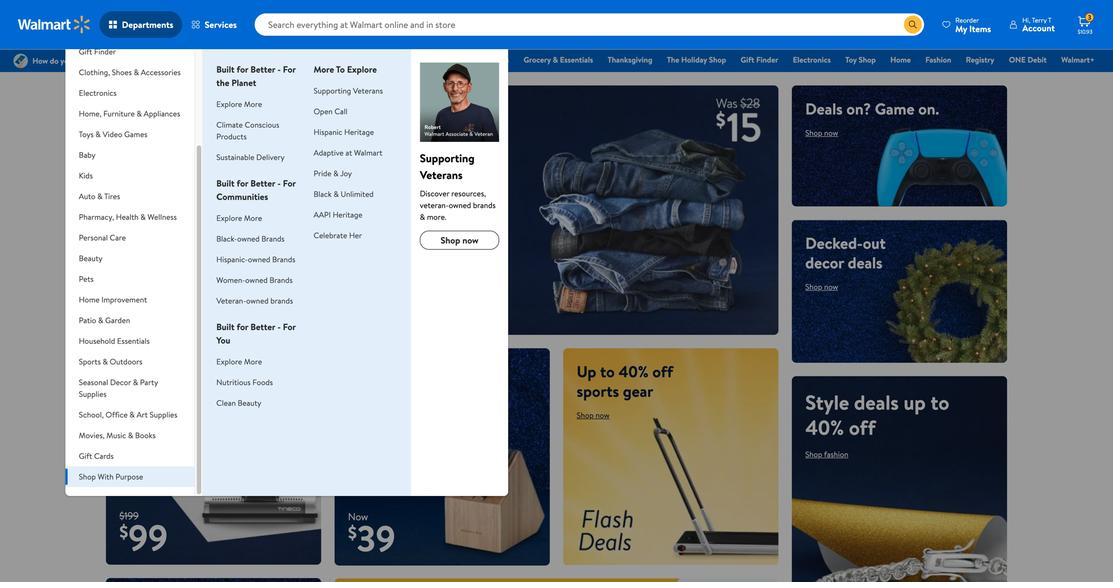 Task type: locate. For each thing, give the bounding box(es) containing it.
supplies
[[79, 389, 107, 400], [150, 409, 177, 420]]

0 vertical spatial brands
[[261, 233, 285, 244]]

& inside supporting veterans discover resources, veteran-owned brands & more.
[[420, 212, 425, 222]]

shop now for decked-out decor deals
[[805, 282, 838, 292]]

school, office & art supplies
[[79, 409, 177, 420]]

deals for style deals up to 40% off
[[854, 389, 899, 416]]

departments
[[122, 18, 173, 31]]

1 horizontal spatial beauty
[[238, 398, 261, 409]]

0 horizontal spatial veterans
[[353, 85, 383, 96]]

1 vertical spatial essentials
[[117, 336, 150, 347]]

owned down women-owned brands
[[246, 295, 269, 306]]

3 for from the top
[[283, 321, 296, 333]]

40% inside up to 40% off sports gear
[[618, 361, 649, 383]]

explore more link up nutritious foods
[[216, 356, 262, 367]]

$ inside now $ 39
[[348, 520, 357, 545]]

brands
[[473, 200, 496, 211], [270, 295, 293, 306]]

finder left 'electronics' link
[[756, 54, 778, 65]]

brands down resources, on the left top
[[473, 200, 496, 211]]

0 vertical spatial brands
[[473, 200, 496, 211]]

reorder my items
[[955, 15, 991, 35]]

deals right friday
[[490, 54, 509, 65]]

deals left 'are'
[[393, 361, 428, 383]]

better up communities
[[250, 177, 275, 190]]

1 vertical spatial better
[[250, 177, 275, 190]]

art
[[137, 409, 148, 420]]

gift finder inside dropdown button
[[79, 46, 116, 57]]

built up the
[[216, 63, 235, 75]]

gift up "clothing," on the top left of page
[[79, 46, 92, 57]]

1 for from the top
[[237, 63, 248, 75]]

2 explore more from the top
[[216, 213, 262, 224]]

for for the
[[237, 63, 248, 75]]

one
[[1009, 54, 1026, 65]]

better up planet
[[250, 63, 275, 75]]

brands for hispanic-owned brands
[[272, 254, 295, 265]]

household essentials button
[[65, 331, 195, 352]]

gift finder for gift finder dropdown button
[[79, 46, 116, 57]]

1 horizontal spatial gift finder
[[741, 54, 778, 65]]

shop now for up to 40% off sports gear
[[577, 410, 610, 421]]

- for built for better - for communities
[[277, 177, 281, 190]]

0 vertical spatial heritage
[[344, 127, 374, 138]]

now for deals on? game on.
[[824, 127, 838, 138]]

black down the pride
[[314, 189, 332, 200]]

veterans for supporting veterans
[[353, 85, 383, 96]]

more up conscious
[[244, 99, 262, 110]]

1 vertical spatial brands
[[270, 295, 293, 306]]

seasonal decor & party supplies button
[[65, 372, 195, 405]]

& right shoes in the left of the page
[[134, 67, 139, 78]]

1 vertical spatial built
[[216, 177, 235, 190]]

black left friday
[[447, 54, 466, 65]]

0 vertical spatial to
[[146, 279, 165, 307]]

search icon image
[[908, 20, 917, 29]]

supporting up discover
[[420, 150, 475, 166]]

brands inside supporting veterans discover resources, veteran-owned brands & more.
[[473, 200, 496, 211]]

- inside "built for better - for communities"
[[277, 177, 281, 190]]

0 horizontal spatial to
[[146, 279, 165, 307]]

high
[[119, 98, 152, 120]]

veterans inside supporting veterans discover resources, veteran-owned brands & more.
[[420, 167, 463, 183]]

$ inside $199 $ 99
[[119, 519, 128, 544]]

my
[[955, 23, 967, 35]]

essentials down walmart site-wide search field
[[560, 54, 593, 65]]

toy shop
[[845, 54, 876, 65]]

veterans for supporting veterans discover resources, veteran-owned brands & more.
[[420, 167, 463, 183]]

owned for black-owned brands
[[237, 233, 260, 244]]

2 vertical spatial for
[[237, 321, 248, 333]]

electronics left "toy" at the right
[[793, 54, 831, 65]]

fashion
[[824, 449, 848, 460]]

deals for home deals up to 30% off
[[177, 254, 222, 282]]

2 vertical spatial better
[[250, 321, 275, 333]]

1 vertical spatial to
[[600, 361, 615, 383]]

explore right to
[[347, 63, 377, 75]]

& left tires
[[97, 191, 103, 202]]

explore more link down communities
[[216, 213, 262, 224]]

built up communities
[[216, 177, 235, 190]]

toy
[[845, 54, 857, 65]]

shop now link for home deals up to 30% off
[[119, 340, 152, 351]]

baby button
[[65, 145, 195, 165]]

40%
[[618, 361, 649, 383], [805, 414, 844, 442]]

2 - from the top
[[277, 177, 281, 190]]

to inside style deals up to 40% off
[[931, 389, 949, 416]]

- inside the built for better - for the planet
[[277, 63, 281, 75]]

for inside the built for better - for you
[[283, 321, 296, 333]]

home improvement button
[[65, 290, 195, 310]]

gift left cards
[[79, 451, 92, 462]]

for for built for better - for the planet
[[283, 63, 296, 75]]

thanksgiving link
[[603, 54, 657, 66]]

1 horizontal spatial essentials
[[560, 54, 593, 65]]

hi,
[[1022, 15, 1030, 25]]

3 better from the top
[[250, 321, 275, 333]]

99
[[128, 513, 168, 562]]

fashion link
[[920, 54, 956, 66]]

deals down black-
[[177, 254, 222, 282]]

supporting
[[314, 85, 351, 96], [420, 150, 475, 166]]

1 horizontal spatial veterans
[[420, 167, 463, 183]]

0 horizontal spatial supplies
[[79, 389, 107, 400]]

shoes
[[112, 67, 132, 78]]

2 explore more link from the top
[[216, 213, 262, 224]]

for inside the built for better - for the planet
[[283, 63, 296, 75]]

1 horizontal spatial electronics
[[793, 54, 831, 65]]

the holiday shop
[[667, 54, 726, 65]]

supplies inside school, office & art supplies dropdown button
[[150, 409, 177, 420]]

owned up hispanic-owned brands at top
[[237, 233, 260, 244]]

better inside the built for better - for you
[[250, 321, 275, 333]]

0 vertical spatial beauty
[[79, 253, 102, 264]]

fashion
[[925, 54, 951, 65]]

supplies inside the seasonal decor & party supplies
[[79, 389, 107, 400]]

explore more for the
[[216, 99, 262, 110]]

1 horizontal spatial 40%
[[805, 414, 844, 442]]

3 explore more link from the top
[[216, 356, 262, 367]]

1 explore more link from the top
[[216, 99, 262, 110]]

1 horizontal spatial deals
[[805, 98, 843, 120]]

style deals up to 40% off
[[805, 389, 949, 442]]

shop now link for decked-out decor deals
[[805, 282, 838, 292]]

supporting veterans discover resources, veteran-owned brands & more.
[[420, 150, 496, 222]]

at
[[345, 147, 352, 158]]

for inside the built for better - for the planet
[[237, 63, 248, 75]]

$
[[119, 519, 128, 544], [348, 520, 357, 545]]

0 horizontal spatial off
[[119, 304, 146, 332]]

built inside "built for better - for communities"
[[216, 177, 235, 190]]

sports & outdoors button
[[65, 352, 195, 372]]

aapi heritage
[[314, 209, 362, 220]]

home improvement
[[79, 294, 147, 305]]

0 horizontal spatial essentials
[[117, 336, 150, 347]]

1 explore more from the top
[[216, 99, 262, 110]]

explore up "climate"
[[216, 99, 242, 110]]

veterans down more to explore
[[353, 85, 383, 96]]

beauty inside dropdown button
[[79, 253, 102, 264]]

shop with purpose image
[[420, 63, 499, 142]]

1 vertical spatial brands
[[272, 254, 295, 265]]

seasonal
[[79, 377, 108, 388]]

0 horizontal spatial up
[[119, 279, 141, 307]]

1 built from the top
[[216, 63, 235, 75]]

& left party
[[133, 377, 138, 388]]

gift for gift cards 'dropdown button' at left bottom
[[79, 451, 92, 462]]

household essentials
[[79, 336, 150, 347]]

2 vertical spatial brands
[[270, 275, 293, 286]]

1 horizontal spatial $
[[348, 520, 357, 545]]

1 vertical spatial up
[[904, 389, 926, 416]]

brands down hispanic-owned brands at top
[[270, 275, 293, 286]]

0 horizontal spatial 40%
[[618, 361, 649, 383]]

1 vertical spatial for
[[283, 177, 296, 190]]

0 vertical spatial explore more link
[[216, 99, 262, 110]]

explore more down planet
[[216, 99, 262, 110]]

3 explore more from the top
[[216, 356, 262, 367]]

black & unlimited link
[[314, 189, 374, 200]]

1 better from the top
[[250, 63, 275, 75]]

deals left "on?"
[[805, 98, 843, 120]]

2 better from the top
[[250, 177, 275, 190]]

0 vertical spatial 40%
[[618, 361, 649, 383]]

1 horizontal spatial to
[[600, 361, 615, 383]]

3 for from the top
[[237, 321, 248, 333]]

1 horizontal spatial supplies
[[150, 409, 177, 420]]

0 vertical spatial -
[[277, 63, 281, 75]]

toys & video games button
[[65, 124, 195, 145]]

off inside "home deals up to 30% off"
[[119, 304, 146, 332]]

& left more.
[[420, 212, 425, 222]]

finder inside gift finder dropdown button
[[94, 46, 116, 57]]

to
[[146, 279, 165, 307], [600, 361, 615, 383], [931, 389, 949, 416]]

walmart+ link
[[1056, 54, 1100, 66]]

electronics for 'electronics' link
[[793, 54, 831, 65]]

built inside the built for better - for the planet
[[216, 63, 235, 75]]

0 vertical spatial for
[[237, 63, 248, 75]]

explore more up nutritious foods
[[216, 356, 262, 367]]

0 horizontal spatial gift finder
[[79, 46, 116, 57]]

to for home
[[146, 279, 165, 307]]

2 for from the top
[[283, 177, 296, 190]]

nutritious
[[216, 377, 251, 388]]

for inside "built for better - for communities"
[[237, 177, 248, 190]]

deals right decor
[[848, 252, 883, 274]]

supporting inside supporting veterans discover resources, veteran-owned brands & more.
[[420, 150, 475, 166]]

veterans up discover
[[420, 167, 463, 183]]

black for black friday deals
[[447, 54, 466, 65]]

2 vertical spatial off
[[849, 414, 876, 442]]

gift finder up "clothing," on the top left of page
[[79, 46, 116, 57]]

1 for from the top
[[283, 63, 296, 75]]

for down veteran-
[[237, 321, 248, 333]]

more
[[314, 63, 334, 75], [244, 99, 262, 110], [244, 213, 262, 224], [244, 356, 262, 367]]

toy shop link
[[840, 54, 881, 66]]

beauty button
[[65, 248, 195, 269]]

2 vertical spatial explore more
[[216, 356, 262, 367]]

outdoors
[[110, 356, 142, 367]]

0 vertical spatial deals
[[490, 54, 509, 65]]

gift cards button
[[65, 446, 195, 467]]

deals inside "home deals up to 30% off"
[[177, 254, 222, 282]]

sports
[[577, 380, 619, 402]]

owned for hispanic-owned brands
[[248, 254, 270, 265]]

heritage up walmart
[[344, 127, 374, 138]]

1 horizontal spatial finder
[[756, 54, 778, 65]]

0 horizontal spatial $
[[119, 519, 128, 544]]

explore for built for better - for communities
[[216, 213, 242, 224]]

for left to
[[283, 63, 296, 75]]

deals right style
[[854, 389, 899, 416]]

- for built for better - for you
[[277, 321, 281, 333]]

owned down hispanic-owned brands at top
[[245, 275, 268, 286]]

1 vertical spatial -
[[277, 177, 281, 190]]

black friday deals
[[447, 54, 509, 65]]

& inside 'dropdown button'
[[97, 191, 103, 202]]

more up nutritious foods
[[244, 356, 262, 367]]

off
[[119, 304, 146, 332], [652, 361, 673, 383], [849, 414, 876, 442]]

hispanic-owned brands
[[216, 254, 295, 265]]

seasonal decor & party supplies
[[79, 377, 158, 400]]

0 horizontal spatial supporting
[[314, 85, 351, 96]]

now down resources, on the left top
[[462, 234, 478, 247]]

now up sports & outdoors dropdown button on the bottom left of the page
[[138, 340, 152, 351]]

supporting up open call
[[314, 85, 351, 96]]

finder
[[94, 46, 116, 57], [756, 54, 778, 65]]

gift right the holiday shop
[[741, 54, 754, 65]]

& right music
[[128, 430, 133, 441]]

Search search field
[[255, 13, 924, 36]]

home inside "dropdown button"
[[79, 294, 100, 305]]

explore up black-
[[216, 213, 242, 224]]

0 horizontal spatial black
[[314, 189, 332, 200]]

gift inside 'dropdown button'
[[79, 451, 92, 462]]

- inside the built for better - for you
[[277, 321, 281, 333]]

explore more link down planet
[[216, 99, 262, 110]]

household
[[79, 336, 115, 347]]

decor
[[110, 377, 131, 388]]

2 horizontal spatial to
[[931, 389, 949, 416]]

heritage down "black & unlimited"
[[333, 209, 362, 220]]

& up aapi heritage
[[334, 189, 339, 200]]

brands down women-owned brands
[[270, 295, 293, 306]]

better inside the built for better - for the planet
[[250, 63, 275, 75]]

brands
[[261, 233, 285, 244], [272, 254, 295, 265], [270, 275, 293, 286]]

brands up women-owned brands
[[272, 254, 295, 265]]

account
[[1022, 22, 1055, 34]]

1 vertical spatial for
[[237, 177, 248, 190]]

1 vertical spatial supporting
[[420, 150, 475, 166]]

for inside "built for better - for communities"
[[283, 177, 296, 190]]

gift cards
[[79, 451, 114, 462]]

0 vertical spatial up
[[119, 279, 141, 307]]

explore up nutritious
[[216, 356, 242, 367]]

1 horizontal spatial up
[[904, 389, 926, 416]]

1 horizontal spatial brands
[[473, 200, 496, 211]]

more up black-owned brands
[[244, 213, 262, 224]]

care
[[110, 232, 126, 243]]

pets
[[79, 274, 94, 285]]

now for up to 40% off sports gear
[[595, 410, 610, 421]]

3 - from the top
[[277, 321, 281, 333]]

for down delivery at the top of page
[[283, 177, 296, 190]]

supplies for school, office & art supplies
[[150, 409, 177, 420]]

0 vertical spatial supporting
[[314, 85, 351, 96]]

better for communities
[[250, 177, 275, 190]]

explore more down communities
[[216, 213, 262, 224]]

gear
[[623, 380, 653, 402]]

climate
[[216, 119, 243, 130]]

0 vertical spatial off
[[119, 304, 146, 332]]

up
[[577, 361, 596, 383]]

black inside "black friday deals" link
[[447, 54, 466, 65]]

brands up hispanic-owned brands link
[[261, 233, 285, 244]]

owned up women-owned brands
[[248, 254, 270, 265]]

2 vertical spatial built
[[216, 321, 235, 333]]

2 vertical spatial explore more link
[[216, 356, 262, 367]]

1 vertical spatial off
[[652, 361, 673, 383]]

pharmacy, health & wellness
[[79, 212, 177, 222]]

3
[[1088, 13, 1091, 22]]

$ for 39
[[348, 520, 357, 545]]

2 vertical spatial -
[[277, 321, 281, 333]]

supplies down seasonal
[[79, 389, 107, 400]]

owned down resources, on the left top
[[449, 200, 471, 211]]

for
[[237, 63, 248, 75], [237, 177, 248, 190], [237, 321, 248, 333]]

brands for women-owned brands
[[270, 275, 293, 286]]

explore more link
[[216, 99, 262, 110], [216, 213, 262, 224], [216, 356, 262, 367]]

items
[[969, 23, 991, 35]]

products
[[216, 131, 247, 142]]

electronics down "clothing," on the top left of page
[[79, 87, 117, 98]]

0 horizontal spatial finder
[[94, 46, 116, 57]]

2 vertical spatial to
[[931, 389, 949, 416]]

up inside style deals up to 40% off
[[904, 389, 926, 416]]

electronics inside dropdown button
[[79, 87, 117, 98]]

40% right up
[[618, 361, 649, 383]]

supplies for seasonal decor & party supplies
[[79, 389, 107, 400]]

explore more
[[216, 99, 262, 110], [216, 213, 262, 224], [216, 356, 262, 367]]

1 vertical spatial supplies
[[150, 409, 177, 420]]

now down sports
[[595, 410, 610, 421]]

for up planet
[[237, 63, 248, 75]]

heritage for aapi heritage
[[333, 209, 362, 220]]

2 for from the top
[[237, 177, 248, 190]]

one debit
[[1009, 54, 1047, 65]]

aapi heritage link
[[314, 209, 362, 220]]

now down decor
[[824, 282, 838, 292]]

for
[[283, 63, 296, 75], [283, 177, 296, 190], [283, 321, 296, 333]]

0 vertical spatial black
[[447, 54, 466, 65]]

3 built from the top
[[216, 321, 235, 333]]

supporting for supporting veterans
[[314, 85, 351, 96]]

2 built from the top
[[216, 177, 235, 190]]

0 vertical spatial built
[[216, 63, 235, 75]]

40% up shop fashion
[[805, 414, 844, 442]]

supplies right art
[[150, 409, 177, 420]]

save big!
[[348, 243, 486, 293]]

1 vertical spatial explore more
[[216, 213, 262, 224]]

for inside the built for better - for you
[[237, 321, 248, 333]]

hispanic heritage link
[[314, 127, 374, 138]]

gift finder left 'electronics' link
[[741, 54, 778, 65]]

shop now link
[[805, 127, 838, 138], [420, 231, 499, 250], [805, 282, 838, 292], [119, 340, 152, 351], [577, 410, 610, 421]]

1 vertical spatial deals
[[805, 98, 843, 120]]

off inside style deals up to 40% off
[[849, 414, 876, 442]]

0 vertical spatial explore more
[[216, 99, 262, 110]]

1 vertical spatial veterans
[[420, 167, 463, 183]]

& right patio
[[98, 315, 103, 326]]

gift inside dropdown button
[[79, 46, 92, 57]]

gift
[[79, 46, 92, 57], [741, 54, 754, 65], [79, 451, 92, 462]]

beauty down personal
[[79, 253, 102, 264]]

now down deals on? game on.
[[824, 127, 838, 138]]

1 vertical spatial explore more link
[[216, 213, 262, 224]]

1 vertical spatial electronics
[[79, 87, 117, 98]]

kids button
[[65, 165, 195, 186]]

beauty down nutritious foods
[[238, 398, 261, 409]]

finder inside the gift finder link
[[756, 54, 778, 65]]

up for style deals up to 40% off
[[904, 389, 926, 416]]

1 horizontal spatial off
[[652, 361, 673, 383]]

essentials down patio & garden dropdown button
[[117, 336, 150, 347]]

patio & garden
[[79, 315, 130, 326]]

to inside "home deals up to 30% off"
[[146, 279, 165, 307]]

auto & tires
[[79, 191, 120, 202]]

0 horizontal spatial electronics
[[79, 87, 117, 98]]

for up communities
[[237, 177, 248, 190]]

0 vertical spatial for
[[283, 63, 296, 75]]

holiday
[[681, 54, 707, 65]]

built inside the built for better - for you
[[216, 321, 235, 333]]

1 - from the top
[[277, 63, 281, 75]]

1 horizontal spatial black
[[447, 54, 466, 65]]

0 vertical spatial supplies
[[79, 389, 107, 400]]

1 vertical spatial black
[[314, 189, 332, 200]]

0 horizontal spatial beauty
[[79, 253, 102, 264]]

better down veteran-owned brands
[[250, 321, 275, 333]]

1 vertical spatial heritage
[[333, 209, 362, 220]]

built up you
[[216, 321, 235, 333]]

2 vertical spatial for
[[283, 321, 296, 333]]

shop inside 'link'
[[859, 54, 876, 65]]

deals inside style deals up to 40% off
[[854, 389, 899, 416]]

& left art
[[130, 409, 135, 420]]

debit
[[1028, 54, 1047, 65]]

1 horizontal spatial supporting
[[420, 150, 475, 166]]

0 vertical spatial electronics
[[793, 54, 831, 65]]

better inside "built for better - for communities"
[[250, 177, 275, 190]]

veteran-
[[420, 200, 449, 211]]

for down veteran-owned brands
[[283, 321, 296, 333]]

up inside "home deals up to 30% off"
[[119, 279, 141, 307]]

1 vertical spatial 40%
[[805, 414, 844, 442]]

0 vertical spatial veterans
[[353, 85, 383, 96]]

0 vertical spatial better
[[250, 63, 275, 75]]

to
[[336, 63, 345, 75]]

home inside "home deals up to 30% off"
[[119, 254, 172, 282]]

built for communities
[[216, 177, 235, 190]]

now for decked-out decor deals
[[824, 282, 838, 292]]

finder up "clothing," on the top left of page
[[94, 46, 116, 57]]

2 horizontal spatial off
[[849, 414, 876, 442]]



Task type: describe. For each thing, give the bounding box(es) containing it.
to for style
[[931, 389, 949, 416]]

gift finder button
[[65, 41, 195, 62]]

owned for women-owned brands
[[245, 275, 268, 286]]

& inside the seasonal decor & party supplies
[[133, 377, 138, 388]]

gift for gift finder dropdown button
[[79, 46, 92, 57]]

terry
[[1032, 15, 1047, 25]]

electronics for electronics dropdown button
[[79, 87, 117, 98]]

black-owned brands link
[[216, 233, 285, 244]]

reorder
[[955, 15, 979, 25]]

improvement
[[101, 294, 147, 305]]

heritage for hispanic heritage
[[344, 127, 374, 138]]

her
[[349, 230, 362, 241]]

more for built for better - for communities
[[244, 213, 262, 224]]

$10.93
[[1078, 28, 1092, 35]]

open call link
[[314, 106, 347, 117]]

explore more for communities
[[216, 213, 262, 224]]

- for built for better - for the planet
[[277, 63, 281, 75]]

savings
[[119, 117, 169, 139]]

off for style deals up to 40% off
[[849, 414, 876, 442]]

shop with purpose button
[[65, 467, 195, 487]]

explore more link for you
[[216, 356, 262, 367]]

services
[[205, 18, 237, 31]]

save
[[348, 243, 419, 293]]

owned inside supporting veterans discover resources, veteran-owned brands & more.
[[449, 200, 471, 211]]

supporting veterans link
[[314, 85, 383, 96]]

& inside "dropdown button"
[[128, 430, 133, 441]]

0 horizontal spatial brands
[[270, 295, 293, 306]]

game
[[875, 98, 914, 120]]

women-owned brands
[[216, 275, 293, 286]]

pride & joy link
[[314, 168, 352, 179]]

owned for veteran-owned brands
[[246, 295, 269, 306]]

finder for gift finder dropdown button
[[94, 46, 116, 57]]

shop now link for up to 40% off sports gear
[[577, 410, 610, 421]]

now dollar 39 null group
[[335, 510, 395, 566]]

up to 40% off sports gear
[[577, 361, 673, 402]]

essentials inside dropdown button
[[117, 336, 150, 347]]

grocery & essentials
[[524, 54, 593, 65]]

supporting veterans
[[314, 85, 383, 96]]

services button
[[182, 11, 246, 38]]

more for built for better - for you
[[244, 356, 262, 367]]

black for black & unlimited
[[314, 189, 332, 200]]

Walmart Site-Wide search field
[[255, 13, 924, 36]]

built for better - for communities
[[216, 177, 296, 203]]

0 vertical spatial essentials
[[560, 54, 593, 65]]

explore for built for better - for the planet
[[216, 99, 242, 110]]

sustainable delivery
[[216, 152, 285, 163]]

for for built for better - for you
[[283, 321, 296, 333]]

clothing, shoes & accessories button
[[65, 62, 195, 83]]

home for home deals are served
[[348, 361, 389, 383]]

garden
[[105, 315, 130, 326]]

better for you
[[250, 321, 275, 333]]

planet
[[232, 77, 256, 89]]

was dollar $199, now dollar 99 group
[[106, 509, 168, 565]]

hispanic-
[[216, 254, 248, 265]]

explore more link for the
[[216, 99, 262, 110]]

high tech gifts, huge savings
[[119, 98, 264, 139]]

1 vertical spatial beauty
[[238, 398, 261, 409]]

& right grocery
[[553, 54, 558, 65]]

40% inside style deals up to 40% off
[[805, 414, 844, 442]]

thanksgiving
[[608, 54, 652, 65]]

baby
[[79, 150, 95, 160]]

& right sports
[[103, 356, 108, 367]]

0 horizontal spatial deals
[[490, 54, 509, 65]]

video
[[103, 129, 122, 140]]

off inside up to 40% off sports gear
[[652, 361, 673, 383]]

one debit link
[[1004, 54, 1052, 66]]

call
[[334, 106, 347, 117]]

for for built for better - for communities
[[283, 177, 296, 190]]

electronics button
[[65, 83, 195, 103]]

veteran-owned brands
[[216, 295, 293, 306]]

wellness
[[148, 212, 177, 222]]

& right toys on the left top of the page
[[95, 129, 101, 140]]

home for home deals up to 30% off
[[119, 254, 172, 282]]

walmart+
[[1061, 54, 1095, 65]]

explore more link for communities
[[216, 213, 262, 224]]

up for home deals up to 30% off
[[119, 279, 141, 307]]

for for you
[[237, 321, 248, 333]]

deals for home deals are served
[[393, 361, 428, 383]]

shop with purpose
[[79, 472, 143, 482]]

pride & joy
[[314, 168, 352, 179]]

gift finder for the gift finder link
[[741, 54, 778, 65]]

gift for the gift finder link
[[741, 54, 754, 65]]

adaptive
[[314, 147, 344, 158]]

movies, music & books button
[[65, 425, 195, 446]]

shop now for home deals up to 30% off
[[119, 340, 152, 351]]

are
[[431, 361, 453, 383]]

$ for 99
[[119, 519, 128, 544]]

sports & outdoors
[[79, 356, 142, 367]]

explore for built for better - for you
[[216, 356, 242, 367]]

clean beauty
[[216, 398, 261, 409]]

better for the
[[250, 63, 275, 75]]

home for home
[[890, 54, 911, 65]]

celebrate her
[[314, 230, 362, 241]]

more.
[[427, 212, 446, 222]]

veteran-owned brands link
[[216, 295, 293, 306]]

personal
[[79, 232, 108, 243]]

to inside up to 40% off sports gear
[[600, 361, 615, 383]]

built for the
[[216, 63, 235, 75]]

music
[[106, 430, 126, 441]]

$199
[[119, 509, 139, 523]]

auto
[[79, 191, 95, 202]]

& right 'health' on the left top
[[140, 212, 146, 222]]

climate conscious products
[[216, 119, 279, 142]]

& left joy
[[333, 168, 338, 179]]

explore more for you
[[216, 356, 262, 367]]

off for home deals up to 30% off
[[119, 304, 146, 332]]

deals on? game on.
[[805, 98, 939, 120]]

black-
[[216, 233, 237, 244]]

for for communities
[[237, 177, 248, 190]]

brands for black-owned brands
[[261, 233, 285, 244]]

adaptive at walmart link
[[314, 147, 382, 158]]

hispanic heritage
[[314, 127, 374, 138]]

purpose
[[116, 472, 143, 482]]

electronics link
[[788, 54, 836, 66]]

$199 $ 99
[[119, 509, 168, 562]]

built for you
[[216, 321, 235, 333]]

pharmacy,
[[79, 212, 114, 222]]

big!
[[428, 243, 486, 293]]

shop inside 'dropdown button'
[[79, 472, 96, 482]]

veteran-
[[216, 295, 246, 306]]

home,
[[79, 108, 101, 119]]

more left to
[[314, 63, 334, 75]]

finder for the gift finder link
[[756, 54, 778, 65]]

style
[[805, 389, 849, 416]]

patio
[[79, 315, 96, 326]]

shop now link for deals on? game on.
[[805, 127, 838, 138]]

women-owned brands link
[[216, 275, 293, 286]]

resources,
[[451, 188, 486, 199]]

shop now for deals on? game on.
[[805, 127, 838, 138]]

movies,
[[79, 430, 105, 441]]

cards
[[94, 451, 114, 462]]

walmart image
[[18, 16, 91, 34]]

sustainable delivery link
[[216, 152, 285, 163]]

clean
[[216, 398, 236, 409]]

now for home deals up to 30% off
[[138, 340, 152, 351]]

home for home improvement
[[79, 294, 100, 305]]

supporting for supporting veterans discover resources, veteran-owned brands & more.
[[420, 150, 475, 166]]

clothing, shoes & accessories
[[79, 67, 181, 78]]

& right furniture
[[137, 108, 142, 119]]

more for built for better - for the planet
[[244, 99, 262, 110]]

deals inside decked-out decor deals
[[848, 252, 883, 274]]

sports
[[79, 356, 101, 367]]



Task type: vqa. For each thing, say whether or not it's contained in the screenshot.
leandro
no



